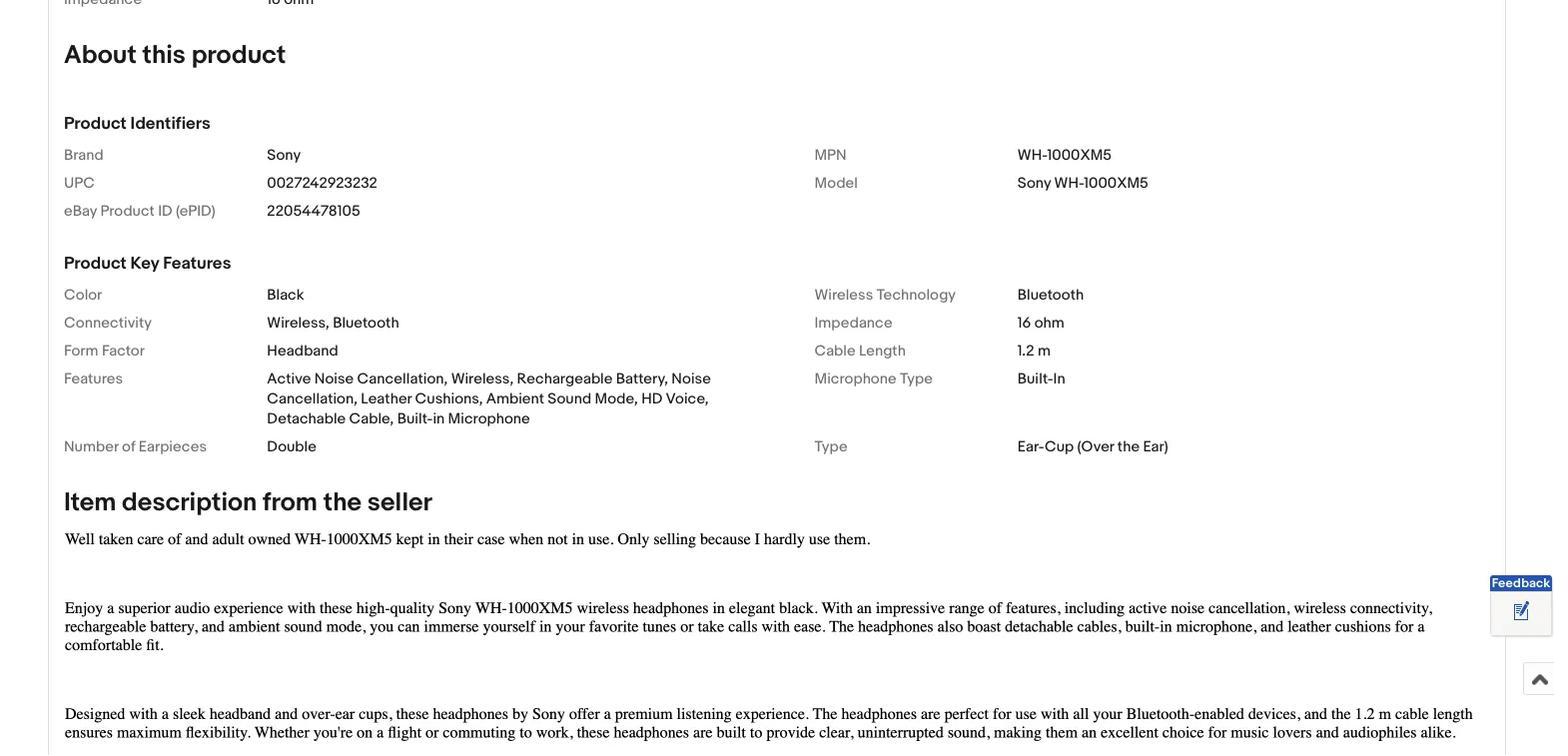 Task type: vqa. For each thing, say whether or not it's contained in the screenshot.


Task type: locate. For each thing, give the bounding box(es) containing it.
length
[[859, 342, 906, 360]]

1.2 m
[[1018, 342, 1051, 360]]

type
[[900, 370, 933, 388], [815, 438, 848, 456]]

wireless, bluetooth
[[267, 314, 399, 332]]

sony
[[267, 146, 301, 164], [1018, 174, 1051, 192]]

sony down wh-1000xm5
[[1018, 174, 1051, 192]]

ear-cup (over the ear)
[[1018, 438, 1169, 456]]

2 vertical spatial product
[[64, 253, 127, 274]]

0 horizontal spatial the
[[323, 488, 362, 519]]

cancellation, up detachable
[[267, 390, 358, 408]]

description
[[122, 488, 257, 519]]

wireless, inside active noise cancellation, wireless, rechargeable battery, noise cancellation, leather cushions, ambient sound mode, hd voice, detachable cable, built-in microphone
[[451, 370, 514, 388]]

the for from
[[323, 488, 362, 519]]

1 horizontal spatial wireless,
[[451, 370, 514, 388]]

from
[[263, 488, 318, 519]]

1 horizontal spatial sony
[[1018, 174, 1051, 192]]

1 horizontal spatial features
[[163, 253, 231, 274]]

1 horizontal spatial microphone
[[815, 370, 897, 388]]

product
[[64, 113, 127, 134], [100, 202, 155, 220], [64, 253, 127, 274]]

1 vertical spatial microphone
[[448, 410, 530, 428]]

wireless,
[[267, 314, 329, 332], [451, 370, 514, 388]]

0 horizontal spatial microphone
[[448, 410, 530, 428]]

built-
[[1018, 370, 1054, 388], [397, 410, 433, 428]]

1 horizontal spatial the
[[1118, 438, 1140, 456]]

ohm
[[1035, 314, 1065, 332]]

bluetooth up the ohm
[[1018, 286, 1084, 304]]

black
[[267, 286, 304, 304]]

1 horizontal spatial noise
[[672, 370, 711, 388]]

type down microphone type
[[815, 438, 848, 456]]

bluetooth up 'headband'
[[333, 314, 399, 332]]

about this product
[[64, 40, 286, 71]]

sony for sony
[[267, 146, 301, 164]]

product for identifiers
[[64, 113, 127, 134]]

upc
[[64, 174, 95, 192]]

noise down 'headband'
[[314, 370, 354, 388]]

1000xm5 down wh-1000xm5
[[1084, 174, 1149, 192]]

noise
[[314, 370, 354, 388], [672, 370, 711, 388]]

rechargeable
[[517, 370, 613, 388]]

1 horizontal spatial built-
[[1018, 370, 1054, 388]]

mode,
[[595, 390, 638, 408]]

1 vertical spatial bluetooth
[[333, 314, 399, 332]]

microphone type
[[815, 370, 933, 388]]

0027242923232
[[267, 174, 378, 192]]

product identifiers
[[64, 113, 211, 134]]

sony up 0027242923232
[[267, 146, 301, 164]]

item description from the seller
[[64, 488, 433, 519]]

earpieces
[[139, 438, 207, 456]]

cable length
[[815, 342, 906, 360]]

1.2
[[1018, 342, 1035, 360]]

0 vertical spatial sony
[[267, 146, 301, 164]]

features down form factor
[[64, 370, 123, 388]]

0 vertical spatial wh-
[[1018, 146, 1048, 164]]

features
[[163, 253, 231, 274], [64, 370, 123, 388]]

1 vertical spatial features
[[64, 370, 123, 388]]

cancellation, up leather
[[357, 370, 448, 388]]

0 vertical spatial features
[[163, 253, 231, 274]]

battery,
[[616, 370, 668, 388]]

built- down leather
[[397, 410, 433, 428]]

1 vertical spatial built-
[[397, 410, 433, 428]]

factor
[[102, 342, 145, 360]]

product
[[191, 40, 286, 71]]

1 vertical spatial sony
[[1018, 174, 1051, 192]]

1 horizontal spatial wh-
[[1055, 174, 1084, 192]]

the right the from
[[323, 488, 362, 519]]

0 horizontal spatial noise
[[314, 370, 354, 388]]

wh-
[[1018, 146, 1048, 164], [1055, 174, 1084, 192]]

number of earpieces
[[64, 438, 207, 456]]

product up color
[[64, 253, 127, 274]]

wh- up sony wh-1000xm5
[[1018, 146, 1048, 164]]

1 vertical spatial wireless,
[[451, 370, 514, 388]]

microphone down ambient
[[448, 410, 530, 428]]

brand
[[64, 146, 103, 164]]

0 vertical spatial built-
[[1018, 370, 1054, 388]]

0 vertical spatial type
[[900, 370, 933, 388]]

features right key
[[163, 253, 231, 274]]

(epid)
[[176, 202, 215, 220]]

noise up voice,
[[672, 370, 711, 388]]

of
[[122, 438, 135, 456]]

type down the length
[[900, 370, 933, 388]]

cancellation,
[[357, 370, 448, 388], [267, 390, 358, 408]]

0 horizontal spatial built-
[[397, 410, 433, 428]]

0 vertical spatial the
[[1118, 438, 1140, 456]]

feedback
[[1492, 576, 1551, 592]]

item
[[64, 488, 116, 519]]

0 vertical spatial bluetooth
[[1018, 286, 1084, 304]]

color
[[64, 286, 102, 304]]

microphone
[[815, 370, 897, 388], [448, 410, 530, 428]]

product left id
[[100, 202, 155, 220]]

1 vertical spatial type
[[815, 438, 848, 456]]

product up brand at the left top of page
[[64, 113, 127, 134]]

the
[[1118, 438, 1140, 456], [323, 488, 362, 519]]

the left ear)
[[1118, 438, 1140, 456]]

0 horizontal spatial features
[[64, 370, 123, 388]]

22054478105
[[267, 202, 360, 220]]

built- down 1.2 m
[[1018, 370, 1054, 388]]

double
[[267, 438, 317, 456]]

cable
[[815, 342, 856, 360]]

wh- down wh-1000xm5
[[1055, 174, 1084, 192]]

bluetooth
[[1018, 286, 1084, 304], [333, 314, 399, 332]]

impedance
[[815, 314, 893, 332]]

1 vertical spatial wh-
[[1055, 174, 1084, 192]]

0 vertical spatial wireless,
[[267, 314, 329, 332]]

1000xm5 up sony wh-1000xm5
[[1048, 146, 1112, 164]]

1 vertical spatial the
[[323, 488, 362, 519]]

form factor
[[64, 342, 145, 360]]

leather
[[361, 390, 412, 408]]

technology
[[877, 286, 956, 304]]

wireless, up ambient
[[451, 370, 514, 388]]

wireless, up 'headband'
[[267, 314, 329, 332]]

microphone down the 'cable length'
[[815, 370, 897, 388]]

0 horizontal spatial sony
[[267, 146, 301, 164]]

0 vertical spatial product
[[64, 113, 127, 134]]

1000xm5
[[1048, 146, 1112, 164], [1084, 174, 1149, 192]]



Task type: describe. For each thing, give the bounding box(es) containing it.
1 noise from the left
[[314, 370, 354, 388]]

identifiers
[[131, 113, 211, 134]]

voice,
[[666, 390, 709, 408]]

16 ohm
[[1018, 314, 1065, 332]]

in
[[433, 410, 445, 428]]

detachable
[[267, 410, 346, 428]]

wireless
[[815, 286, 874, 304]]

in
[[1054, 370, 1066, 388]]

cushions,
[[415, 390, 483, 408]]

sound
[[548, 390, 592, 408]]

ear-
[[1018, 438, 1045, 456]]

product for key
[[64, 253, 127, 274]]

sony for sony wh-1000xm5
[[1018, 174, 1051, 192]]

1 vertical spatial 1000xm5
[[1084, 174, 1149, 192]]

0 vertical spatial microphone
[[815, 370, 897, 388]]

built-in
[[1018, 370, 1066, 388]]

2 noise from the left
[[672, 370, 711, 388]]

0 horizontal spatial wh-
[[1018, 146, 1048, 164]]

1 horizontal spatial bluetooth
[[1018, 286, 1084, 304]]

0 vertical spatial cancellation,
[[357, 370, 448, 388]]

0 horizontal spatial type
[[815, 438, 848, 456]]

wireless technology
[[815, 286, 956, 304]]

ebay
[[64, 202, 97, 220]]

ear)
[[1143, 438, 1169, 456]]

cable,
[[349, 410, 394, 428]]

headband
[[267, 342, 338, 360]]

key
[[131, 253, 159, 274]]

active
[[267, 370, 311, 388]]

about
[[64, 40, 137, 71]]

1 vertical spatial cancellation,
[[267, 390, 358, 408]]

this
[[142, 40, 186, 71]]

form
[[64, 342, 98, 360]]

(over
[[1078, 438, 1115, 456]]

1 horizontal spatial type
[[900, 370, 933, 388]]

ebay product id (epid)
[[64, 202, 215, 220]]

microphone inside active noise cancellation, wireless, rechargeable battery, noise cancellation, leather cushions, ambient sound mode, hd voice, detachable cable, built-in microphone
[[448, 410, 530, 428]]

sony wh-1000xm5
[[1018, 174, 1149, 192]]

16
[[1018, 314, 1032, 332]]

built- inside active noise cancellation, wireless, rechargeable battery, noise cancellation, leather cushions, ambient sound mode, hd voice, detachable cable, built-in microphone
[[397, 410, 433, 428]]

number
[[64, 438, 119, 456]]

0 vertical spatial 1000xm5
[[1048, 146, 1112, 164]]

ambient
[[486, 390, 545, 408]]

connectivity
[[64, 314, 152, 332]]

the for (over
[[1118, 438, 1140, 456]]

model
[[815, 174, 858, 192]]

wh-1000xm5
[[1018, 146, 1112, 164]]

m
[[1038, 342, 1051, 360]]

cup
[[1045, 438, 1074, 456]]

product key features
[[64, 253, 231, 274]]

0 horizontal spatial bluetooth
[[333, 314, 399, 332]]

seller
[[367, 488, 433, 519]]

1 vertical spatial product
[[100, 202, 155, 220]]

hd
[[642, 390, 663, 408]]

id
[[158, 202, 172, 220]]

mpn
[[815, 146, 847, 164]]

0 horizontal spatial wireless,
[[267, 314, 329, 332]]

active noise cancellation, wireless, rechargeable battery, noise cancellation, leather cushions, ambient sound mode, hd voice, detachable cable, built-in microphone
[[267, 370, 711, 428]]



